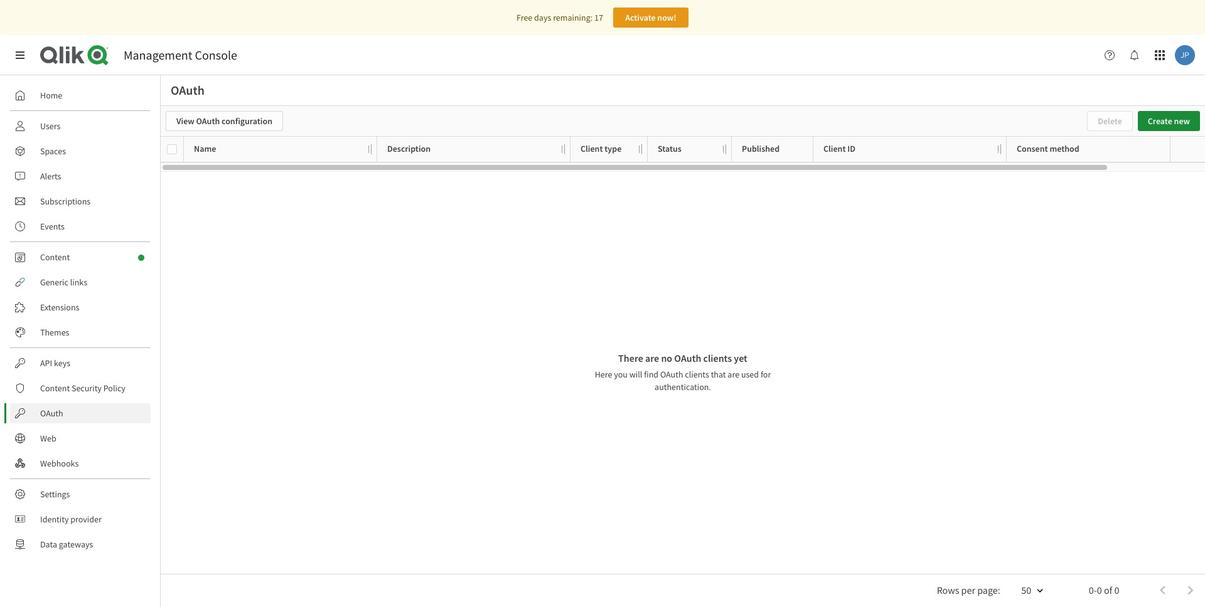 Task type: vqa. For each thing, say whether or not it's contained in the screenshot.
"Active"
no



Task type: describe. For each thing, give the bounding box(es) containing it.
0 vertical spatial clients
[[704, 352, 732, 364]]

free days remaining: 17
[[517, 12, 603, 23]]

rows
[[937, 584, 960, 597]]

description
[[387, 143, 431, 155]]

there are no oauth clients yet here you will find oauth clients that are used for authentication.
[[595, 352, 771, 393]]

consent
[[1017, 143, 1048, 155]]

oauth link
[[10, 404, 151, 424]]

create new button
[[1138, 111, 1200, 131]]

used
[[741, 369, 759, 380]]

home
[[40, 90, 62, 101]]

provider
[[71, 514, 102, 525]]

for
[[761, 369, 771, 380]]

create
[[1148, 116, 1173, 127]]

that
[[711, 369, 726, 380]]

consent method
[[1017, 143, 1080, 155]]

home link
[[10, 85, 151, 105]]

spaces link
[[10, 141, 151, 161]]

1 vertical spatial are
[[728, 369, 740, 380]]

find
[[644, 369, 659, 380]]

extensions link
[[10, 298, 151, 318]]

api keys
[[40, 358, 70, 369]]

web link
[[10, 429, 151, 449]]

webhooks link
[[10, 454, 151, 474]]

policy
[[103, 383, 126, 394]]

method
[[1050, 143, 1080, 155]]

new
[[1174, 116, 1190, 127]]

management console element
[[124, 47, 237, 63]]

data gateways
[[40, 539, 93, 551]]

50
[[1022, 584, 1032, 597]]

view
[[176, 116, 194, 127]]

per
[[962, 584, 976, 597]]

spaces
[[40, 146, 66, 157]]

navigation pane element
[[0, 80, 160, 560]]

themes link
[[10, 323, 151, 343]]

client type
[[581, 143, 622, 155]]

17
[[595, 12, 603, 23]]

view oauth configuration
[[176, 116, 272, 127]]

50 button
[[1006, 580, 1052, 602]]

0-0 of 0
[[1089, 584, 1120, 597]]

content security policy
[[40, 383, 126, 394]]

yet
[[734, 352, 748, 364]]

1 vertical spatial clients
[[685, 369, 709, 380]]

identity
[[40, 514, 69, 525]]

there
[[618, 352, 643, 364]]

settings link
[[10, 485, 151, 505]]

rows per page:
[[937, 584, 1001, 597]]

api
[[40, 358, 52, 369]]

generic
[[40, 277, 68, 288]]

activate now! link
[[613, 8, 689, 28]]

themes
[[40, 327, 69, 338]]

free
[[517, 12, 533, 23]]

settings
[[40, 489, 70, 500]]

client for client id
[[824, 143, 846, 155]]

alerts
[[40, 171, 61, 182]]



Task type: locate. For each thing, give the bounding box(es) containing it.
id
[[848, 143, 856, 155]]

close sidebar menu image
[[15, 50, 25, 60]]

clients
[[704, 352, 732, 364], [685, 369, 709, 380]]

subscriptions link
[[10, 191, 151, 212]]

0 right of
[[1115, 584, 1120, 597]]

no
[[661, 352, 672, 364]]

client id
[[824, 143, 856, 155]]

published
[[742, 143, 780, 155]]

status
[[658, 143, 682, 155]]

web
[[40, 433, 56, 444]]

1 horizontal spatial are
[[728, 369, 740, 380]]

here
[[595, 369, 612, 380]]

content for content
[[40, 252, 70, 263]]

oauth inside button
[[196, 116, 220, 127]]

0-
[[1089, 584, 1097, 597]]

data
[[40, 539, 57, 551]]

data gateways link
[[10, 535, 151, 555]]

james peterson image
[[1175, 45, 1195, 65]]

oauth right the view
[[196, 116, 220, 127]]

console
[[195, 47, 237, 63]]

generic links
[[40, 277, 87, 288]]

generic links link
[[10, 272, 151, 293]]

api keys link
[[10, 353, 151, 374]]

days
[[534, 12, 551, 23]]

activate now!
[[625, 12, 677, 23]]

clients up that
[[704, 352, 732, 364]]

remaining:
[[553, 12, 593, 23]]

1 0 from the left
[[1097, 584, 1102, 597]]

alerts link
[[10, 166, 151, 186]]

keys
[[54, 358, 70, 369]]

management
[[124, 47, 192, 63]]

1 vertical spatial content
[[40, 383, 70, 394]]

users link
[[10, 116, 151, 136]]

of
[[1104, 584, 1113, 597]]

subscriptions
[[40, 196, 91, 207]]

links
[[70, 277, 87, 288]]

content security policy link
[[10, 379, 151, 399]]

are
[[645, 352, 659, 364], [728, 369, 740, 380]]

gateways
[[59, 539, 93, 551]]

webhooks
[[40, 458, 79, 470]]

will
[[630, 369, 642, 380]]

identity provider
[[40, 514, 102, 525]]

are left no
[[645, 352, 659, 364]]

0
[[1097, 584, 1102, 597], [1115, 584, 1120, 597]]

2 content from the top
[[40, 383, 70, 394]]

authentication.
[[655, 381, 711, 393]]

content down api keys
[[40, 383, 70, 394]]

client left 'id' at the top right of the page
[[824, 143, 846, 155]]

activate
[[625, 12, 656, 23]]

oauth up web
[[40, 408, 63, 419]]

client left type
[[581, 143, 603, 155]]

users
[[40, 121, 61, 132]]

clients up authentication.
[[685, 369, 709, 380]]

0 vertical spatial content
[[40, 252, 70, 263]]

2 client from the left
[[824, 143, 846, 155]]

type
[[605, 143, 622, 155]]

security
[[72, 383, 102, 394]]

oauth up authentication.
[[660, 369, 683, 380]]

0 vertical spatial are
[[645, 352, 659, 364]]

content for content security policy
[[40, 383, 70, 394]]

oauth inside 'link'
[[40, 408, 63, 419]]

content link
[[10, 247, 151, 267]]

you
[[614, 369, 628, 380]]

1 client from the left
[[581, 143, 603, 155]]

0 horizontal spatial are
[[645, 352, 659, 364]]

management console
[[124, 47, 237, 63]]

content
[[40, 252, 70, 263], [40, 383, 70, 394]]

oauth up the view
[[171, 82, 205, 98]]

page:
[[978, 584, 1001, 597]]

name
[[194, 143, 216, 155]]

2 0 from the left
[[1115, 584, 1120, 597]]

create new
[[1148, 116, 1190, 127]]

identity provider link
[[10, 510, 151, 530]]

are right that
[[728, 369, 740, 380]]

configuration
[[222, 116, 272, 127]]

new connector image
[[138, 255, 144, 261]]

client
[[581, 143, 603, 155], [824, 143, 846, 155]]

0 horizontal spatial client
[[581, 143, 603, 155]]

events
[[40, 221, 65, 232]]

0 left of
[[1097, 584, 1102, 597]]

1 horizontal spatial 0
[[1115, 584, 1120, 597]]

events link
[[10, 217, 151, 237]]

now!
[[658, 12, 677, 23]]

1 content from the top
[[40, 252, 70, 263]]

view oauth configuration button
[[166, 111, 283, 131]]

extensions
[[40, 302, 79, 313]]

oauth
[[171, 82, 205, 98], [196, 116, 220, 127], [674, 352, 702, 364], [660, 369, 683, 380], [40, 408, 63, 419]]

oauth right no
[[674, 352, 702, 364]]

client for client type
[[581, 143, 603, 155]]

content up generic
[[40, 252, 70, 263]]

1 horizontal spatial client
[[824, 143, 846, 155]]

0 horizontal spatial 0
[[1097, 584, 1102, 597]]



